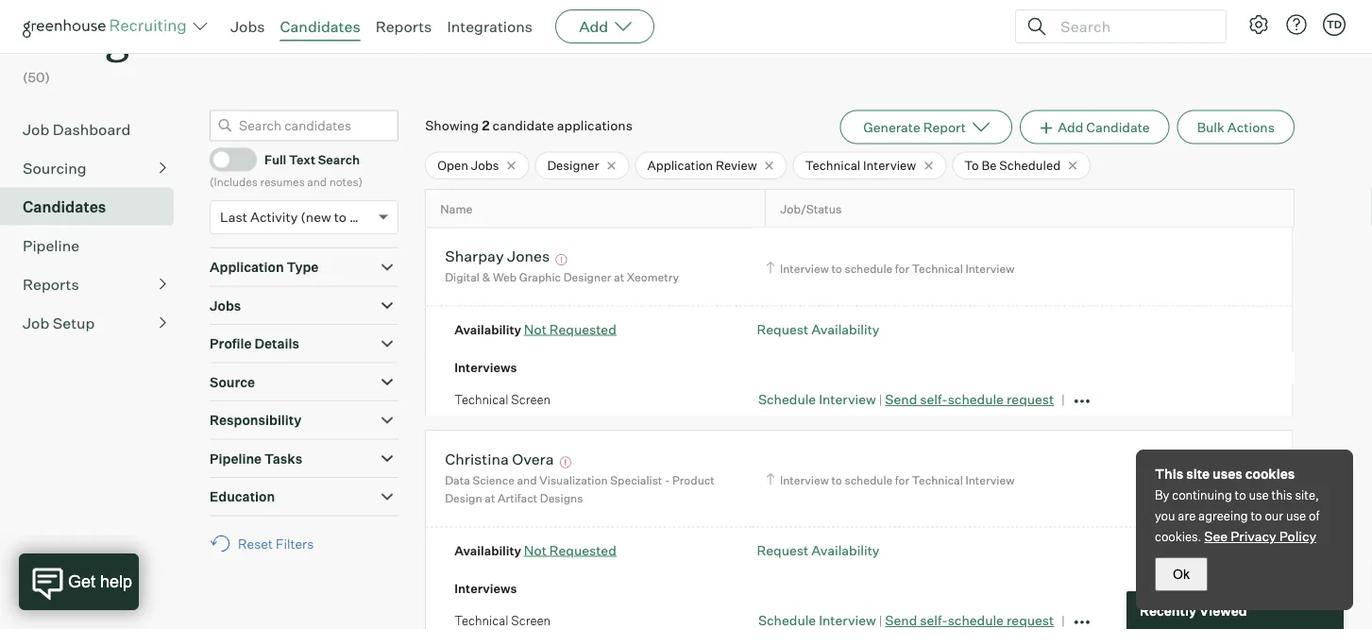 Task type: describe. For each thing, give the bounding box(es) containing it.
requested for 1st the not requested dropdown button from the bottom of the page
[[550, 542, 617, 559]]

generate report
[[864, 119, 966, 135]]

(50)
[[23, 69, 50, 86]]

profile details
[[210, 336, 300, 352]]

design
[[445, 491, 482, 506]]

2
[[482, 117, 490, 133]]

greenhouse recruiting image
[[23, 15, 193, 38]]

data
[[445, 473, 470, 487]]

activity
[[250, 209, 298, 226]]

sharpay jones
[[445, 247, 550, 266]]

candidate
[[1087, 119, 1150, 135]]

configure image
[[1248, 13, 1271, 36]]

web
[[493, 270, 517, 285]]

bulk actions
[[1198, 119, 1275, 135]]

candidate
[[493, 117, 554, 133]]

0 horizontal spatial use
[[1249, 488, 1270, 503]]

cookies
[[1246, 466, 1295, 482]]

self- for jones
[[920, 391, 948, 408]]

science
[[473, 473, 515, 487]]

job dashboard
[[23, 120, 131, 139]]

2 vertical spatial designer
[[564, 270, 612, 285]]

application type
[[210, 259, 319, 276]]

0 vertical spatial reports link
[[376, 17, 432, 36]]

specialist
[[611, 473, 663, 487]]

0 horizontal spatial candidates
[[23, 197, 106, 216]]

this site uses cookies
[[1155, 466, 1295, 482]]

application review
[[648, 157, 757, 173]]

of
[[1309, 508, 1320, 523]]

uses
[[1213, 466, 1243, 482]]

interviews for sharpay
[[455, 360, 517, 375]]

christina overa
[[445, 449, 554, 468]]

2 interview to schedule for technical interview link from the top
[[763, 471, 1020, 489]]

data science and visualization specialist - product design at artifact designs
[[445, 473, 715, 506]]

sharpay jones has been in technical interview for more than 14 days image
[[553, 254, 570, 266]]

to
[[965, 157, 979, 173]]

job setup link
[[23, 311, 166, 334]]

report
[[924, 119, 966, 135]]

recently
[[1140, 602, 1197, 619]]

last
[[220, 209, 247, 226]]

this
[[1272, 488, 1293, 503]]

and inside the full text search (includes resumes and notes)
[[307, 175, 327, 189]]

last activity (new to old)
[[220, 209, 374, 226]]

1 not from the top
[[524, 321, 547, 337]]

add candidate
[[1058, 119, 1150, 135]]

responsibility
[[210, 412, 302, 429]]

jones
[[507, 247, 550, 266]]

for for 1st the interview to schedule for technical interview link from the top
[[895, 261, 910, 275]]

ok button
[[1155, 557, 1208, 591]]

0 vertical spatial jobs
[[231, 17, 265, 36]]

(includes
[[210, 175, 258, 189]]

and inside data science and visualization specialist - product design at artifact designs
[[517, 473, 537, 487]]

1 vertical spatial jobs
[[471, 157, 499, 173]]

reset filters button
[[210, 526, 323, 561]]

job dashboard link
[[23, 118, 166, 140]]

add for add
[[579, 17, 609, 36]]

add for add candidate
[[1058, 119, 1084, 135]]

checkmark image
[[218, 152, 233, 166]]

continuing
[[1173, 488, 1233, 503]]

details
[[255, 336, 300, 352]]

dashboard
[[53, 120, 131, 139]]

text
[[289, 152, 316, 167]]

job setup
[[23, 313, 95, 332]]

reset
[[238, 535, 273, 552]]

Search text field
[[1056, 13, 1209, 40]]

this
[[1155, 466, 1184, 482]]

sharpay jones link
[[445, 247, 550, 268]]

interview to schedule for technical interview for 2nd the interview to schedule for technical interview link from the top of the page
[[780, 473, 1015, 487]]

site
[[1187, 466, 1210, 482]]

1 vertical spatial use
[[1287, 508, 1307, 523]]

be
[[982, 157, 997, 173]]

interviews for christina
[[455, 581, 517, 596]]

schedule for sharpay jones
[[759, 391, 816, 408]]

sourcing
[[23, 158, 87, 177]]

send self-schedule request link for jones
[[886, 391, 1055, 408]]

integrations
[[447, 17, 533, 36]]

availability not requested for 1st the not requested dropdown button from the bottom of the page
[[455, 542, 617, 559]]

tasks
[[265, 450, 302, 467]]

search
[[318, 152, 360, 167]]

pipeline link
[[23, 234, 166, 257]]

ok
[[1173, 567, 1190, 582]]

at inside data science and visualization specialist - product design at artifact designs
[[485, 491, 495, 506]]

1 horizontal spatial candidates
[[280, 17, 361, 36]]

open for open
[[1312, 28, 1350, 47]]

policy
[[1280, 528, 1317, 545]]

showing 2 candidate applications
[[425, 117, 633, 133]]

0 horizontal spatial reports
[[23, 275, 79, 294]]

open jobs
[[438, 157, 499, 173]]

Search candidates field
[[210, 110, 399, 141]]

td button
[[1324, 13, 1346, 36]]

bulk actions link
[[1178, 110, 1295, 144]]

name
[[440, 201, 473, 216]]

filters
[[276, 535, 314, 552]]

christina overa link
[[445, 449, 554, 471]]

for for 2nd the interview to schedule for technical interview link from the top of the page
[[895, 473, 910, 487]]

2 not requested button from the top
[[524, 542, 617, 559]]

add candidate link
[[1020, 110, 1170, 144]]

designer for designer
[[547, 157, 599, 173]]

request availability button for 1st the not requested dropdown button from the bottom of the page
[[757, 542, 880, 559]]

job for job setup
[[23, 313, 49, 332]]

job/status
[[781, 201, 842, 216]]

technical screen for sharpay
[[455, 392, 551, 407]]

full
[[265, 152, 287, 167]]

sourcing link
[[23, 157, 166, 179]]

requested for 2nd the not requested dropdown button from the bottom
[[550, 321, 617, 337]]

designer (50)
[[23, 9, 195, 86]]

td button
[[1320, 9, 1350, 40]]

overa
[[512, 449, 554, 468]]

education
[[210, 489, 275, 505]]

technical interview
[[806, 157, 917, 173]]

| for sharpay jones
[[879, 392, 883, 407]]



Task type: vqa. For each thing, say whether or not it's contained in the screenshot.
Candidates added by sourcing strategy
no



Task type: locate. For each thing, give the bounding box(es) containing it.
you
[[1155, 508, 1176, 523]]

and
[[307, 175, 327, 189], [517, 473, 537, 487]]

| for christina overa
[[879, 613, 883, 628]]

0 vertical spatial add
[[579, 17, 609, 36]]

1 vertical spatial screen
[[511, 613, 551, 628]]

not down artifact
[[524, 542, 547, 559]]

2 interviews from the top
[[455, 581, 517, 596]]

td
[[1327, 18, 1343, 31]]

0 horizontal spatial open
[[438, 157, 469, 173]]

screen for jones
[[511, 392, 551, 407]]

2 request from the top
[[1007, 612, 1055, 629]]

0 vertical spatial send
[[886, 391, 918, 408]]

application for application type
[[210, 259, 284, 276]]

1 horizontal spatial at
[[614, 270, 625, 285]]

1 send self-schedule request link from the top
[[886, 391, 1055, 408]]

1 vertical spatial technical screen
[[455, 613, 551, 628]]

pipeline up education
[[210, 450, 262, 467]]

1 vertical spatial request
[[757, 542, 809, 559]]

0 vertical spatial request availability
[[757, 321, 880, 337]]

1 horizontal spatial reports
[[376, 17, 432, 36]]

applications
[[557, 117, 633, 133]]

1 send from the top
[[886, 391, 918, 408]]

2 not from the top
[[524, 542, 547, 559]]

0 vertical spatial schedule interview | send self-schedule request
[[759, 391, 1055, 408]]

|
[[879, 392, 883, 407], [879, 613, 883, 628]]

request for 2nd the not requested dropdown button from the bottom
[[757, 321, 809, 337]]

1 vertical spatial candidates
[[23, 197, 106, 216]]

schedule interview link for christina overa
[[759, 612, 877, 629]]

request availability button for 2nd the not requested dropdown button from the bottom
[[757, 321, 880, 337]]

application for application review
[[648, 157, 713, 173]]

1 horizontal spatial open
[[1312, 28, 1350, 47]]

1 vertical spatial request availability button
[[757, 542, 880, 559]]

2 requested from the top
[[550, 542, 617, 559]]

pipeline down "sourcing"
[[23, 236, 80, 255]]

generate
[[864, 119, 921, 135]]

2 send self-schedule request link from the top
[[886, 612, 1055, 629]]

1 vertical spatial job
[[23, 120, 49, 139]]

notes)
[[329, 175, 363, 189]]

2 request availability button from the top
[[757, 542, 880, 559]]

artifact
[[498, 491, 538, 506]]

send for sharpay jones
[[886, 391, 918, 408]]

1 request from the top
[[1007, 391, 1055, 408]]

and down text
[[307, 175, 327, 189]]

for
[[895, 261, 910, 275], [895, 473, 910, 487]]

use left this
[[1249, 488, 1270, 503]]

(new
[[301, 209, 331, 226]]

0 vertical spatial |
[[879, 392, 883, 407]]

cookies.
[[1155, 529, 1202, 544]]

1 horizontal spatial use
[[1287, 508, 1307, 523]]

1 vertical spatial send
[[886, 612, 918, 629]]

2 schedule from the top
[[759, 612, 816, 629]]

jobs link
[[231, 17, 265, 36]]

0 vertical spatial job
[[1215, 28, 1242, 47]]

1 vertical spatial pipeline
[[210, 450, 262, 467]]

interview to schedule for technical interview for 1st the interview to schedule for technical interview link from the top
[[780, 261, 1015, 275]]

1 horizontal spatial add
[[1058, 119, 1084, 135]]

request
[[757, 321, 809, 337], [757, 542, 809, 559]]

send for christina overa
[[886, 612, 918, 629]]

0 vertical spatial interview to schedule for technical interview link
[[763, 259, 1020, 277]]

self-
[[920, 391, 948, 408], [920, 612, 948, 629]]

0 vertical spatial application
[[648, 157, 713, 173]]

1 horizontal spatial reports link
[[376, 17, 432, 36]]

0 vertical spatial designer
[[23, 9, 195, 64]]

2 schedule interview link from the top
[[759, 612, 877, 629]]

1 vertical spatial send self-schedule request link
[[886, 612, 1055, 629]]

designer down applications
[[547, 157, 599, 173]]

1 vertical spatial interview to schedule for technical interview link
[[763, 471, 1020, 489]]

interview to schedule for technical interview link
[[763, 259, 1020, 277], [763, 471, 1020, 489]]

1 horizontal spatial and
[[517, 473, 537, 487]]

1 request availability button from the top
[[757, 321, 880, 337]]

schedule interview link for sharpay jones
[[759, 391, 877, 408]]

technical screen for christina
[[455, 613, 551, 628]]

1 vertical spatial and
[[517, 473, 537, 487]]

candidates link up pipeline link
[[23, 195, 166, 218]]

request availability
[[757, 321, 880, 337], [757, 542, 880, 559]]

application down the last
[[210, 259, 284, 276]]

2 vertical spatial jobs
[[210, 297, 241, 314]]

0 vertical spatial request
[[1007, 391, 1055, 408]]

request for overa
[[1007, 612, 1055, 629]]

1 schedule from the top
[[759, 391, 816, 408]]

type
[[287, 259, 319, 276]]

1 | from the top
[[879, 392, 883, 407]]

1 vertical spatial availability not requested
[[455, 542, 617, 559]]

candidates right jobs link
[[280, 17, 361, 36]]

jobs
[[231, 17, 265, 36], [471, 157, 499, 173], [210, 297, 241, 314]]

1 not requested button from the top
[[524, 321, 617, 337]]

2 | from the top
[[879, 613, 883, 628]]

1 vertical spatial reports link
[[23, 273, 166, 295]]

by
[[1155, 488, 1170, 503]]

0 vertical spatial interview to schedule for technical interview
[[780, 261, 1015, 275]]

candidate reports are now available! apply filters and select "view in app" element
[[840, 110, 1013, 144]]

0 horizontal spatial candidates link
[[23, 195, 166, 218]]

1 vertical spatial for
[[895, 473, 910, 487]]

1 vertical spatial schedule interview link
[[759, 612, 877, 629]]

0 vertical spatial self-
[[920, 391, 948, 408]]

1 request availability from the top
[[757, 321, 880, 337]]

technical screen
[[455, 392, 551, 407], [455, 613, 551, 628]]

agreeing
[[1199, 508, 1249, 523]]

0 vertical spatial at
[[614, 270, 625, 285]]

source
[[210, 374, 255, 390]]

2 schedule interview | send self-schedule request from the top
[[759, 612, 1055, 629]]

schedule
[[759, 391, 816, 408], [759, 612, 816, 629]]

1 vertical spatial request availability
[[757, 542, 880, 559]]

digital & web graphic designer at xeometry
[[445, 270, 679, 285]]

1 vertical spatial candidates link
[[23, 195, 166, 218]]

interview
[[864, 157, 917, 173], [780, 261, 829, 275], [966, 261, 1015, 275], [819, 391, 877, 408], [780, 473, 829, 487], [966, 473, 1015, 487], [819, 612, 877, 629]]

2 request availability from the top
[[757, 542, 880, 559]]

pipeline for pipeline
[[23, 236, 80, 255]]

candidates link
[[280, 17, 361, 36], [23, 195, 166, 218]]

open right the status:
[[1312, 28, 1350, 47]]

interview to schedule for technical interview
[[780, 261, 1015, 275], [780, 473, 1015, 487]]

0 vertical spatial not requested button
[[524, 321, 617, 337]]

candidates link right jobs link
[[280, 17, 361, 36]]

0 vertical spatial reports
[[376, 17, 432, 36]]

1 vertical spatial add
[[1058, 119, 1084, 135]]

pipeline
[[23, 236, 80, 255], [210, 450, 262, 467]]

0 horizontal spatial and
[[307, 175, 327, 189]]

2 interview to schedule for technical interview from the top
[[780, 473, 1015, 487]]

and up artifact
[[517, 473, 537, 487]]

1 vertical spatial open
[[438, 157, 469, 173]]

schedule for christina overa
[[759, 612, 816, 629]]

1 vertical spatial interviews
[[455, 581, 517, 596]]

1 screen from the top
[[511, 392, 551, 407]]

1 interview to schedule for technical interview link from the top
[[763, 259, 1020, 277]]

viewed
[[1200, 602, 1248, 619]]

setup
[[53, 313, 95, 332]]

christina
[[445, 449, 509, 468]]

schedule interview | send self-schedule request for jones
[[759, 391, 1055, 408]]

1 requested from the top
[[550, 321, 617, 337]]

1 request from the top
[[757, 321, 809, 337]]

0 vertical spatial and
[[307, 175, 327, 189]]

0 vertical spatial request
[[757, 321, 809, 337]]

0 vertical spatial use
[[1249, 488, 1270, 503]]

send
[[886, 391, 918, 408], [886, 612, 918, 629]]

0 vertical spatial screen
[[511, 392, 551, 407]]

use left of
[[1287, 508, 1307, 523]]

site,
[[1296, 488, 1320, 503]]

2 for from the top
[[895, 473, 910, 487]]

1 vertical spatial schedule
[[759, 612, 816, 629]]

reports link
[[376, 17, 432, 36], [23, 273, 166, 295]]

our
[[1265, 508, 1284, 523]]

1 interview to schedule for technical interview from the top
[[780, 261, 1015, 275]]

add
[[579, 17, 609, 36], [1058, 119, 1084, 135]]

&
[[482, 270, 491, 285]]

use
[[1249, 488, 1270, 503], [1287, 508, 1307, 523]]

0 vertical spatial request availability button
[[757, 321, 880, 337]]

0 vertical spatial not
[[524, 321, 547, 337]]

reports left integrations link
[[376, 17, 432, 36]]

availability not requested down artifact
[[455, 542, 617, 559]]

1 vertical spatial at
[[485, 491, 495, 506]]

0 horizontal spatial pipeline
[[23, 236, 80, 255]]

candidates down "sourcing"
[[23, 197, 106, 216]]

job up "sourcing"
[[23, 120, 49, 139]]

full text search (includes resumes and notes)
[[210, 152, 363, 189]]

1 schedule interview link from the top
[[759, 391, 877, 408]]

1 vertical spatial not requested button
[[524, 542, 617, 559]]

1 horizontal spatial pipeline
[[210, 450, 262, 467]]

availability not requested for 2nd the not requested dropdown button from the bottom
[[455, 321, 617, 337]]

1 vertical spatial schedule interview | send self-schedule request
[[759, 612, 1055, 629]]

0 horizontal spatial reports link
[[23, 273, 166, 295]]

job status:
[[1215, 28, 1296, 47]]

1 schedule interview | send self-schedule request from the top
[[759, 391, 1055, 408]]

profile
[[210, 336, 252, 352]]

0 vertical spatial send self-schedule request link
[[886, 391, 1055, 408]]

1 availability not requested from the top
[[455, 321, 617, 337]]

designer up (50)
[[23, 9, 195, 64]]

candidates
[[280, 17, 361, 36], [23, 197, 106, 216]]

1 self- from the top
[[920, 391, 948, 408]]

review
[[716, 157, 757, 173]]

2 vertical spatial job
[[23, 313, 49, 332]]

see privacy policy
[[1205, 528, 1317, 545]]

0 vertical spatial interviews
[[455, 360, 517, 375]]

christina overa has been in technical interview for more than 14 days image
[[557, 457, 574, 468]]

bulk
[[1198, 119, 1225, 135]]

schedule
[[845, 261, 893, 275], [948, 391, 1004, 408], [845, 473, 893, 487], [948, 612, 1004, 629]]

xeometry
[[627, 270, 679, 285]]

1 vertical spatial designer
[[547, 157, 599, 173]]

-
[[665, 473, 670, 487]]

request for jones
[[1007, 391, 1055, 408]]

self- for overa
[[920, 612, 948, 629]]

2 send from the top
[[886, 612, 918, 629]]

requested down digital & web graphic designer at xeometry
[[550, 321, 617, 337]]

2 self- from the top
[[920, 612, 948, 629]]

send self-schedule request link for overa
[[886, 612, 1055, 629]]

designer for designer (50)
[[23, 9, 195, 64]]

1 horizontal spatial candidates link
[[280, 17, 361, 36]]

reports link left integrations link
[[376, 17, 432, 36]]

1 vertical spatial interview to schedule for technical interview
[[780, 473, 1015, 487]]

job for job status:
[[1215, 28, 1242, 47]]

1 vertical spatial self-
[[920, 612, 948, 629]]

integrations link
[[447, 17, 533, 36]]

1 vertical spatial not
[[524, 542, 547, 559]]

0 vertical spatial requested
[[550, 321, 617, 337]]

0 vertical spatial open
[[1312, 28, 1350, 47]]

2 request from the top
[[757, 542, 809, 559]]

0 vertical spatial schedule
[[759, 391, 816, 408]]

open down showing
[[438, 157, 469, 173]]

1 for from the top
[[895, 261, 910, 275]]

1 technical screen from the top
[[455, 392, 551, 407]]

1 interviews from the top
[[455, 360, 517, 375]]

at down science on the left bottom of page
[[485, 491, 495, 506]]

reports link up job setup link
[[23, 273, 166, 295]]

0 vertical spatial candidates link
[[280, 17, 361, 36]]

sharpay
[[445, 247, 504, 266]]

0 vertical spatial candidates
[[280, 17, 361, 36]]

0 horizontal spatial at
[[485, 491, 495, 506]]

see privacy policy link
[[1205, 528, 1317, 545]]

application left review
[[648, 157, 713, 173]]

at left xeometry
[[614, 270, 625, 285]]

pipeline tasks
[[210, 450, 302, 467]]

2 availability not requested from the top
[[455, 542, 617, 559]]

not
[[524, 321, 547, 337], [524, 542, 547, 559]]

request availability for 2nd the not requested dropdown button from the bottom
[[757, 321, 880, 337]]

privacy
[[1231, 528, 1277, 545]]

designer down sharpay jones has been in technical interview for more than 14 days image
[[564, 270, 612, 285]]

requested down "designs"
[[550, 542, 617, 559]]

interviews down the &
[[455, 360, 517, 375]]

schedule interview link
[[759, 391, 877, 408], [759, 612, 877, 629]]

add inside popup button
[[579, 17, 609, 36]]

1 horizontal spatial application
[[648, 157, 713, 173]]

old)
[[350, 209, 374, 226]]

last activity (new to old) option
[[220, 209, 374, 226]]

1 vertical spatial requested
[[550, 542, 617, 559]]

availability not requested down graphic
[[455, 321, 617, 337]]

request for 1st the not requested dropdown button from the bottom of the page
[[757, 542, 809, 559]]

0 horizontal spatial application
[[210, 259, 284, 276]]

not requested button down "designs"
[[524, 542, 617, 559]]

interviews down 'design'
[[455, 581, 517, 596]]

0 vertical spatial technical screen
[[455, 392, 551, 407]]

generate report button
[[840, 110, 1013, 144]]

1 vertical spatial request
[[1007, 612, 1055, 629]]

job for job dashboard
[[23, 120, 49, 139]]

2 technical screen from the top
[[455, 613, 551, 628]]

screen for overa
[[511, 613, 551, 628]]

recently viewed
[[1140, 602, 1248, 619]]

visualization
[[540, 473, 608, 487]]

job left setup
[[23, 313, 49, 332]]

schedule interview | send self-schedule request for overa
[[759, 612, 1055, 629]]

by continuing to use this site, you are agreeing to our use of cookies.
[[1155, 488, 1320, 544]]

not requested button down digital & web graphic designer at xeometry
[[524, 321, 617, 337]]

showing
[[425, 117, 479, 133]]

at
[[614, 270, 625, 285], [485, 491, 495, 506]]

request availability for 1st the not requested dropdown button from the bottom of the page
[[757, 542, 880, 559]]

pipeline for pipeline tasks
[[210, 450, 262, 467]]

1 vertical spatial reports
[[23, 275, 79, 294]]

0 vertical spatial pipeline
[[23, 236, 80, 255]]

0 vertical spatial availability not requested
[[455, 321, 617, 337]]

0 vertical spatial schedule interview link
[[759, 391, 877, 408]]

designs
[[540, 491, 583, 506]]

are
[[1178, 508, 1196, 523]]

1 vertical spatial |
[[879, 613, 883, 628]]

0 horizontal spatial add
[[579, 17, 609, 36]]

1 vertical spatial application
[[210, 259, 284, 276]]

status:
[[1245, 28, 1296, 47]]

not down graphic
[[524, 321, 547, 337]]

reset filters
[[238, 535, 314, 552]]

0 vertical spatial for
[[895, 261, 910, 275]]

open for open jobs
[[438, 157, 469, 173]]

requested
[[550, 321, 617, 337], [550, 542, 617, 559]]

job left configure image
[[1215, 28, 1242, 47]]

reports up job setup at the left of the page
[[23, 275, 79, 294]]

2 screen from the top
[[511, 613, 551, 628]]

scheduled
[[1000, 157, 1061, 173]]

digital
[[445, 270, 480, 285]]



